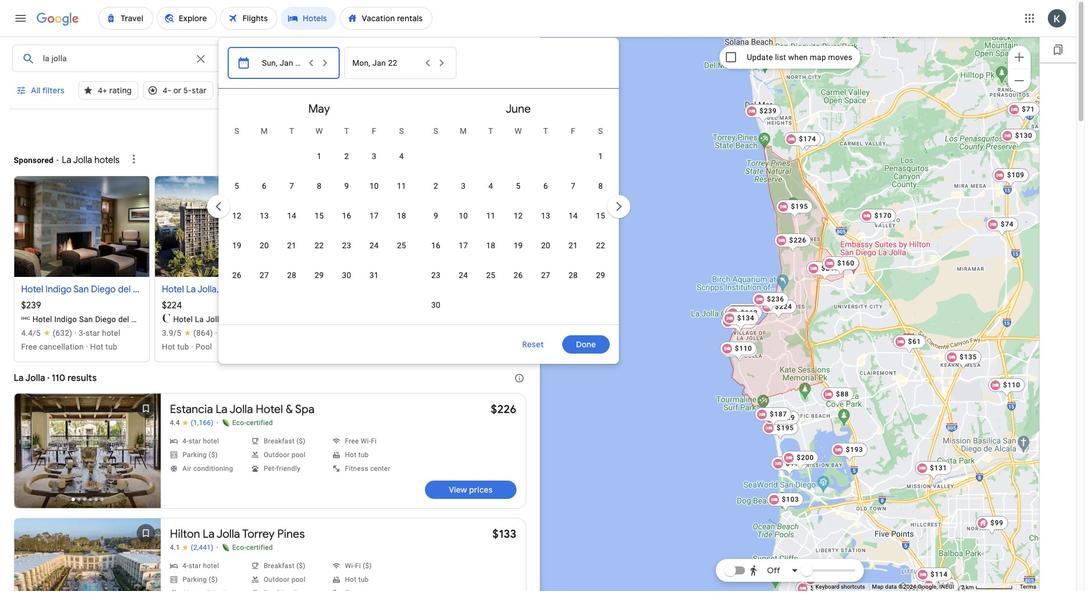 Task type: locate. For each thing, give the bounding box(es) containing it.
· 3-star hotel
[[72, 328, 120, 338]]

17 for fri, may 17 element
[[370, 211, 379, 220]]

8 inside may row group
[[317, 181, 322, 191]]

off
[[767, 565, 780, 576]]

thu, jun 13 element
[[541, 210, 550, 221]]

1 6 from the left
[[262, 181, 267, 191]]

sat, jun 29 element
[[596, 269, 605, 281]]

view
[[449, 485, 467, 495]]

22 right fri, jun 21 element
[[596, 241, 605, 250]]

16 button inside june row group
[[422, 232, 450, 259]]

curio
[[221, 284, 244, 295], [227, 315, 247, 324]]

10 button left tue, jun 11 element
[[450, 202, 477, 229]]

5 button left mon, may 6 "element"
[[223, 172, 251, 200]]

eco-certified link right (1,166)
[[221, 418, 273, 427]]

2 button right 'wed, may 1' element
[[333, 142, 360, 170]]

1 28 from the left
[[287, 271, 296, 280]]

an up hotel la jolla, curio collection by hilton image
[[153, 284, 163, 295]]

18 for sat, may 18 element
[[397, 211, 406, 220]]

19 button right tue, jun 18 element
[[505, 232, 532, 259]]

9 inside june row group
[[434, 211, 438, 220]]

0 horizontal spatial 21 button
[[278, 232, 305, 259]]

1 horizontal spatial m
[[460, 126, 467, 136]]

t left pay
[[488, 126, 493, 136]]

mar, for hotel indigo san diego del mar, an ihg hotel $239
[[133, 284, 151, 295]]

4 right fri, may 3 element
[[399, 152, 404, 161]]

0 vertical spatial jolla,
[[197, 284, 219, 295]]

1 hotel from the left
[[102, 328, 120, 338]]

star for hotel la jolla, curio collection by hilton $224
[[226, 328, 241, 338]]

1 vertical spatial del
[[118, 315, 129, 324]]

2 eco-certified link from the top
[[221, 543, 273, 552]]

0 vertical spatial indigo
[[45, 284, 72, 295]]

where to stay button
[[248, 117, 336, 139]]

30 inside june row group
[[431, 300, 441, 310]]

eco-certified link for $133
[[221, 543, 273, 552]]

15 button right tue, may 14 element
[[305, 202, 333, 229]]

1 vertical spatial 18 button
[[477, 232, 505, 259]]

8 right fri, jun 7 element
[[598, 181, 603, 191]]

25 button inside june row group
[[477, 261, 505, 289]]

Check-out text field
[[368, 45, 437, 72]]

$262 link
[[721, 314, 758, 334]]

1 vertical spatial 17 button
[[450, 232, 477, 259]]

jan inside button
[[372, 58, 386, 68]]

eco- right the (2,441)
[[232, 544, 246, 552]]

1 horizontal spatial 15 button
[[587, 202, 614, 229]]

27 button right sun, may 26 'element'
[[251, 261, 278, 289]]

mon, jun 3 element
[[461, 180, 466, 192]]

25 for sat, may 25 element
[[397, 241, 406, 250]]

1 horizontal spatial 2
[[434, 181, 438, 191]]

eco- for $226
[[232, 419, 246, 427]]

0 vertical spatial $110
[[735, 344, 752, 352]]

28 button
[[278, 261, 305, 289], [560, 261, 587, 289]]

27 for thu, jun 27 element
[[541, 271, 550, 280]]

4 button right mon, jun 3 element
[[477, 172, 505, 200]]

10 for the mon, jun 10 element
[[459, 211, 468, 220]]

23 inside may row group
[[342, 241, 351, 250]]

zoom in map image
[[1013, 50, 1026, 64]]

sat, jun 1 element
[[598, 150, 603, 162]]

14 inside june row group
[[569, 211, 578, 220]]

30 button right wed, may 29 element
[[333, 261, 360, 289]]

t
[[289, 126, 294, 136], [344, 126, 349, 136], [488, 126, 493, 136], [543, 126, 548, 136]]

22 button right fri, jun 21 element
[[587, 232, 614, 259]]

booking.com image
[[443, 314, 453, 323]]

29 for sat, jun 29 element
[[596, 271, 605, 280]]

w inside may row group
[[316, 126, 323, 136]]

jan for 22
[[372, 58, 386, 68]]

1 button up sat, jun 8 element
[[587, 142, 614, 170]]

jolla left hotels
[[73, 154, 92, 166]]

ihg inside hotel indigo san diego del mar, an ihg hotel $239
[[165, 284, 181, 295]]

10 button
[[360, 172, 388, 200], [450, 202, 477, 229]]

jolla, for hotel la jolla, curio collection by hilton $224
[[197, 284, 219, 295]]

tue, jun 11 element
[[486, 210, 495, 221]]

2 21 button from the left
[[560, 232, 587, 259]]

6 inside june row group
[[543, 181, 548, 191]]

san inside hotel indigo san diego del mar, an ihg hotel $239
[[74, 284, 89, 295]]

fri, jun 28 element
[[569, 269, 578, 281]]

9 left fri, may 10 element
[[344, 181, 349, 191]]

6
[[262, 181, 267, 191], [543, 181, 548, 191]]

22 right mon,
[[388, 58, 397, 68]]

1 vertical spatial ihg
[[160, 315, 174, 324]]

1 19 button from the left
[[223, 232, 251, 259]]

6 button left tue, may 7 element
[[251, 172, 278, 200]]

2 km
[[961, 584, 975, 590]]

2 km button
[[958, 583, 1017, 591]]

0 horizontal spatial 26
[[232, 271, 241, 280]]

0 horizontal spatial 6 button
[[251, 172, 278, 200]]

1 horizontal spatial f
[[571, 126, 576, 136]]

s up sat, jun 1 element
[[598, 126, 603, 136]]

28 inside may row group
[[287, 271, 296, 280]]

0 horizontal spatial 11
[[397, 181, 406, 191]]

hilton la jolla torrey pines image
[[303, 314, 312, 323]]

$103
[[782, 495, 799, 503]]

terms
[[1020, 584, 1037, 590]]

1 horizontal spatial hot
[[162, 342, 175, 351]]

5 inside may row group
[[235, 181, 239, 191]]

1 vertical spatial pool
[[196, 342, 212, 351]]

la for hotel la jolla, curio collection by hilton
[[195, 315, 204, 324]]

when to visit button
[[342, 117, 426, 139]]

f inside may row group
[[372, 126, 376, 136]]

29 inside may row group
[[315, 271, 324, 280]]

1 vertical spatial 2 button
[[422, 172, 450, 200]]

hot tub
[[512, 342, 540, 351]]

$239
[[760, 107, 777, 115], [21, 300, 41, 311]]

25 right mon, jun 24 element
[[486, 271, 495, 280]]

0 horizontal spatial 18
[[397, 211, 406, 220]]

star down "hotel indigo san diego del mar, an ihg hotel"
[[86, 328, 100, 338]]

2 28 from the left
[[569, 271, 578, 280]]

1 horizontal spatial 14
[[569, 211, 578, 220]]

14 button left wed, may 15 element
[[278, 202, 305, 229]]

0 horizontal spatial 13
[[260, 211, 269, 220]]

$99 link
[[976, 516, 1008, 535]]

$239 inside $239 link
[[760, 107, 777, 115]]

26 inside may row group
[[232, 271, 241, 280]]

19 inside may row group
[[232, 241, 241, 250]]

what
[[459, 123, 479, 133]]

mon, jun 24 element
[[459, 269, 468, 281]]

9 button left fri, may 10 element
[[333, 172, 360, 200]]

10 inside may row group
[[370, 181, 379, 191]]

tue, may 7 element
[[289, 180, 294, 192]]

1 7 button from the left
[[278, 172, 305, 200]]

19 for sun, may 19 element on the top of page
[[232, 241, 241, 250]]

$109 link
[[992, 168, 1029, 187]]

0 horizontal spatial 10
[[370, 181, 379, 191]]

by for hotel la jolla, curio collection by hilton $224
[[291, 284, 301, 295]]

12 button right tue, jun 11 element
[[505, 202, 532, 229]]

2 w from the left
[[515, 126, 522, 136]]

1 vertical spatial eco-certified
[[232, 544, 273, 552]]

$114 link
[[916, 567, 953, 587]]

star down hotel la jolla, curio collection by hilton
[[226, 328, 241, 338]]

1 19 from the left
[[232, 241, 241, 250]]

del for hotel indigo san diego del mar, an ihg hotel $239
[[118, 284, 131, 295]]

la inside hotel la jolla, curio collection by hilton $224
[[186, 284, 196, 295]]

star for hotel indigo san diego del mar, an ihg hotel $239
[[86, 328, 100, 338]]

16 inside may row group
[[342, 211, 351, 220]]

14 inside may row group
[[287, 211, 296, 220]]

24 button
[[360, 232, 388, 259], [450, 261, 477, 289]]

17 button
[[360, 202, 388, 229], [450, 232, 477, 259]]

0 horizontal spatial pool
[[196, 342, 212, 351]]

2 13 button from the left
[[532, 202, 560, 229]]

1 29 button from the left
[[305, 261, 333, 289]]

22 inside may row group
[[315, 241, 324, 250]]

property
[[466, 85, 499, 96]]

2 hotel from the left
[[243, 328, 261, 338]]

$147
[[937, 581, 954, 589]]

4 inside may row group
[[399, 152, 404, 161]]

11 for tue, jun 11 element
[[486, 211, 495, 220]]

1 horizontal spatial 21 button
[[560, 232, 587, 259]]

13 right sun, may 12 element
[[260, 211, 269, 220]]

1 horizontal spatial 26
[[514, 271, 523, 280]]

pool down mon,
[[356, 85, 372, 96]]

mar,
[[133, 284, 151, 295], [131, 315, 147, 324]]

f inside june row group
[[571, 126, 576, 136]]

6 inside may row group
[[262, 181, 267, 191]]

0 vertical spatial 18
[[397, 211, 406, 220]]

fri, may 17 element
[[370, 210, 379, 221]]

t right pay
[[543, 126, 548, 136]]

21 button left wed, may 22 element in the top left of the page
[[278, 232, 305, 259]]

10
[[370, 181, 379, 191], [459, 211, 468, 220]]

grid
[[223, 93, 614, 331]]

set check-in one day earlier. image
[[304, 56, 318, 70]]

21 inside june row group
[[569, 241, 578, 250]]

20 inside june row group
[[541, 241, 550, 250]]

0 horizontal spatial 19
[[232, 241, 241, 250]]

17 left sat, may 18 element
[[370, 211, 379, 220]]

an for hotel indigo san diego del mar, an ihg hotel
[[149, 315, 158, 324]]

2 certified from the top
[[246, 544, 273, 552]]

dialog containing may
[[205, 38, 633, 364]]

1 horizontal spatial 27
[[541, 271, 550, 280]]

5 inside june row group
[[516, 181, 521, 191]]

$249
[[821, 264, 839, 272], [443, 300, 464, 311]]

1 horizontal spatial 11
[[486, 211, 495, 220]]

1 8 from the left
[[317, 181, 322, 191]]

certified for $226
[[246, 419, 273, 427]]

5 button
[[223, 172, 251, 200], [505, 172, 532, 200]]

1 13 from the left
[[260, 211, 269, 220]]

14 for tue, may 14 element
[[287, 211, 296, 220]]

2 12 from the left
[[514, 211, 523, 220]]

0 vertical spatial 2
[[344, 152, 349, 161]]

19 left mon, may 20 element
[[232, 241, 241, 250]]

2 hot from the left
[[162, 342, 175, 351]]

row containing 1
[[305, 137, 415, 171]]

12 for sun, may 12 element
[[232, 211, 241, 220]]

3 inside may row group
[[372, 152, 376, 161]]

2 eco- from the top
[[232, 544, 246, 552]]

s down under
[[234, 126, 239, 136]]

12 inside june row group
[[514, 211, 523, 220]]

$187
[[770, 410, 787, 418]]

1 vertical spatial diego
[[95, 315, 116, 324]]

1 eco-certified from the top
[[232, 419, 273, 427]]

0 vertical spatial 18 button
[[388, 202, 415, 229]]

1 vertical spatial collection
[[249, 315, 286, 324]]

2 1 from the left
[[598, 152, 603, 161]]

21 left set check-in one day later. icon
[[295, 58, 305, 68]]

2 photos list from the top
[[14, 518, 161, 591]]

photos list
[[14, 394, 161, 518], [14, 518, 161, 591]]

20 right sun, may 19 element on the top of page
[[260, 241, 269, 250]]

1 f from the left
[[372, 126, 376, 136]]

22 inside mon, jan 22 button
[[388, 58, 397, 68]]

5 for wed, jun 5 element
[[516, 181, 521, 191]]

3 inside june row group
[[461, 181, 466, 191]]

mar, inside hotel indigo san diego del mar, an ihg hotel $239
[[133, 284, 151, 295]]

0 vertical spatial $226 link
[[775, 233, 811, 253]]

collection inside hotel la jolla, curio collection by hilton $224
[[246, 284, 288, 295]]

20 for "thu, jun 20" element
[[541, 241, 550, 250]]

photos list for $226
[[14, 394, 161, 518]]

2 right 'wed, may 1' element
[[344, 152, 349, 161]]

11 inside may row group
[[397, 181, 406, 191]]

30 inside row
[[342, 271, 351, 280]]

0 horizontal spatial 3 button
[[360, 142, 388, 170]]

3 right the thu, may 2 element on the top of page
[[372, 152, 376, 161]]

f
[[372, 126, 376, 136], [571, 126, 576, 136]]

hotel la jolla, curio collection by hilton $224
[[162, 284, 327, 311]]

24 for fri, may 24 element
[[370, 241, 379, 250]]

· right sponsored
[[56, 156, 59, 165]]

2 20 from the left
[[541, 241, 550, 250]]

27 right the wed, jun 26 "element"
[[541, 271, 550, 280]]

1 certified from the top
[[246, 419, 273, 427]]

fri, may 31 element
[[370, 269, 379, 281]]

mon, jun 10 element
[[459, 210, 468, 221]]

4 for tue, jun 4 element
[[489, 181, 493, 191]]

star
[[192, 85, 207, 96], [86, 328, 100, 338], [226, 328, 241, 338]]

mon, may 20 element
[[260, 240, 269, 251]]

curio inside hotel la jolla, curio collection by hilton $224
[[221, 284, 244, 295]]

25 inside may row group
[[397, 241, 406, 250]]

18 right fri, may 17 element
[[397, 211, 406, 220]]

10 inside june row group
[[459, 211, 468, 220]]

4 s from the left
[[598, 126, 603, 136]]

ihg up hotel la jolla, curio collection by hilton image
[[165, 284, 181, 295]]

2 inside may row group
[[344, 152, 349, 161]]

4 for sat, may 4 'element'
[[399, 152, 404, 161]]

when to visit
[[369, 123, 419, 133]]

1 horizontal spatial 6
[[543, 181, 548, 191]]

2 f from the left
[[571, 126, 576, 136]]

1 horizontal spatial 23 button
[[422, 261, 450, 289]]

filters form
[[9, 37, 633, 397]]

$103 link
[[767, 492, 804, 512]]

13 inside may row group
[[260, 211, 269, 220]]

1 del from the top
[[118, 284, 131, 295]]

7 button
[[278, 172, 305, 200], [560, 172, 587, 200]]

la jolla · 110 results
[[14, 372, 97, 384]]

28 inside june row group
[[569, 271, 578, 280]]

22 button right tue, may 21 element
[[305, 232, 333, 259]]

2 15 from the left
[[596, 211, 605, 220]]

Check-in text field
[[256, 45, 324, 72]]

0 vertical spatial 11 button
[[388, 172, 415, 200]]

20 inside may row group
[[260, 241, 269, 250]]

sun, may 19 element
[[232, 240, 241, 251]]

1 horizontal spatial jan
[[372, 58, 386, 68]]

0 horizontal spatial $226 link
[[491, 402, 517, 417]]

grid containing may
[[223, 93, 614, 331]]

may
[[308, 102, 330, 116]]

12 left the mon, may 13 element
[[232, 211, 241, 220]]

diego for hotel indigo san diego del mar, an ihg hotel
[[95, 315, 116, 324]]

$224 inside $224 link
[[775, 302, 793, 310]]

s right when
[[399, 126, 404, 136]]

25 inside june row group
[[486, 271, 495, 280]]

$195 link
[[776, 199, 813, 219], [762, 421, 799, 440]]

san for hotel indigo san diego del mar, an ihg hotel
[[79, 315, 93, 324]]

1 eco-certified link from the top
[[221, 418, 273, 427]]

19 button left mon, may 20 element
[[223, 232, 251, 259]]

jan for 21
[[280, 58, 293, 68]]

0 horizontal spatial 26 button
[[223, 261, 251, 289]]

zoom out map image
[[1013, 74, 1026, 87]]

eco-certified right (1,166)
[[232, 419, 273, 427]]

row containing 2
[[422, 171, 614, 201]]

13 inside june row group
[[541, 211, 550, 220]]

grid inside dialog
[[223, 93, 614, 331]]

0 horizontal spatial 29 button
[[305, 261, 333, 289]]

8 button right fri, jun 7 element
[[587, 172, 614, 200]]

29 inside june row group
[[596, 271, 605, 280]]

pool down the (864)
[[196, 342, 212, 351]]

24 inside june row group
[[459, 271, 468, 280]]

23 inside june row group
[[431, 271, 441, 280]]

wed, jun 12 element
[[514, 210, 523, 221]]

1 27 from the left
[[260, 271, 269, 280]]

1 14 from the left
[[287, 211, 296, 220]]

15 inside june row group
[[596, 211, 605, 220]]

21
[[295, 58, 305, 68], [287, 241, 296, 250], [569, 241, 578, 250]]

10 left 'sat, may 11' element
[[370, 181, 379, 191]]

0 vertical spatial del
[[118, 284, 131, 295]]

0 vertical spatial 16 button
[[333, 202, 360, 229]]

0 horizontal spatial 4 button
[[388, 142, 415, 170]]

1 26 button from the left
[[223, 261, 251, 289]]

2 jan from the left
[[372, 58, 386, 68]]

1 15 from the left
[[315, 211, 324, 220]]

1 vertical spatial indigo
[[54, 315, 77, 324]]

la for hilton la jolla torrey pines
[[338, 315, 347, 324]]

17 button left sat, may 18 element
[[360, 202, 388, 229]]

21 button right "thu, jun 20" element
[[560, 232, 587, 259]]

sat, may 11 element
[[397, 180, 406, 192]]

row
[[305, 137, 415, 171], [223, 171, 415, 201], [422, 171, 614, 201], [223, 201, 415, 231], [422, 201, 614, 231], [223, 231, 415, 260], [422, 231, 614, 260], [223, 260, 388, 290], [422, 260, 614, 290]]

hotel inside hotel la jolla, curio collection by hilton $224
[[162, 284, 184, 295]]

4- inside "list"
[[219, 328, 226, 338]]

1 horizontal spatial 7
[[571, 181, 576, 191]]

4- left or
[[163, 85, 171, 96]]

4- inside button
[[163, 85, 171, 96]]

jolla left torrey
[[349, 315, 367, 324]]

2 27 from the left
[[541, 271, 550, 280]]

fri, jun 21 element
[[569, 240, 578, 251]]

$61
[[908, 337, 921, 345]]

0 horizontal spatial $249
[[443, 300, 464, 311]]

moves
[[828, 53, 853, 62]]

18 inside june row group
[[486, 241, 495, 250]]

16 right wed, may 15 element
[[342, 211, 351, 220]]

$236 link
[[752, 292, 789, 312]]

13 button right sun, may 12 element
[[251, 202, 278, 229]]

26 button left mon, may 27 element on the left top of the page
[[223, 261, 251, 289]]

0 horizontal spatial f
[[372, 126, 376, 136]]

tub
[[105, 342, 117, 351], [177, 342, 189, 351], [528, 342, 540, 351]]

0 vertical spatial collection
[[246, 284, 288, 295]]

21 for tue, may 21 element
[[287, 241, 296, 250]]

1 jan from the left
[[280, 58, 293, 68]]

19 inside june row group
[[514, 241, 523, 250]]

26 for sun, may 26 'element'
[[232, 271, 241, 280]]

hotel down "hotel indigo san diego del mar, an ihg hotel"
[[102, 328, 120, 338]]

wed, may 8 element
[[317, 180, 322, 192]]

1 vertical spatial 17
[[459, 241, 468, 250]]

10 left tue, jun 11 element
[[459, 211, 468, 220]]

1 horizontal spatial 7 button
[[560, 172, 587, 200]]

24 inside may row group
[[370, 241, 379, 250]]

1 14 button from the left
[[278, 202, 305, 229]]

eco- right (1,166)
[[232, 419, 246, 427]]

1 7 from the left
[[289, 181, 294, 191]]

0 vertical spatial 30
[[342, 271, 351, 280]]

17 inside may row group
[[370, 211, 379, 220]]

23
[[342, 241, 351, 250], [431, 271, 441, 280]]

eco-certified for $133
[[232, 544, 273, 552]]

25 button right mon, jun 24 element
[[477, 261, 505, 289]]

thu, jun 27 element
[[541, 269, 550, 281]]

16 left "mon, jun 17" "element"
[[431, 241, 441, 250]]

23 right wed, may 22 element in the top left of the page
[[342, 241, 351, 250]]

1 8 button from the left
[[305, 172, 333, 200]]

1 12 from the left
[[232, 211, 241, 220]]

$163
[[741, 309, 758, 317]]

$131
[[930, 464, 948, 472]]

22 right tue, may 21 element
[[315, 241, 324, 250]]

1 m from the left
[[261, 126, 268, 136]]

hilton inside hotel la jolla, curio collection by hilton $224
[[303, 284, 327, 295]]

18 right "mon, jun 17" "element"
[[486, 241, 495, 250]]

why this ad? image
[[127, 152, 141, 166]]

1 horizontal spatial 22 button
[[587, 232, 614, 259]]

29 button inside june row group
[[587, 261, 614, 289]]

diego up · 3-star hotel
[[95, 315, 116, 324]]

1 hot from the left
[[90, 342, 103, 351]]

1 horizontal spatial 25 button
[[477, 261, 505, 289]]

1 horizontal spatial to
[[393, 123, 401, 133]]

fri, may 10 element
[[370, 180, 379, 192]]

1 horizontal spatial 8 button
[[587, 172, 614, 200]]

22 inside june row group
[[596, 241, 605, 250]]

4- right the (864)
[[219, 328, 226, 338]]

hot
[[90, 342, 103, 351], [162, 342, 175, 351], [512, 342, 526, 351]]

6 button
[[251, 172, 278, 200], [532, 172, 560, 200]]

3 for mon, jun 3 element
[[461, 181, 466, 191]]

2 del from the top
[[118, 315, 129, 324]]

1 w from the left
[[316, 126, 323, 136]]

w inside june row group
[[515, 126, 522, 136]]

del inside hotel indigo san diego del mar, an ihg hotel $239
[[118, 284, 131, 295]]

1 vertical spatial 9
[[434, 211, 438, 220]]

30 button down sun, jun 23 "element"
[[422, 291, 450, 319]]

2 6 from the left
[[543, 181, 548, 191]]

1 photos list from the top
[[14, 394, 161, 518]]

17 for "mon, jun 17" "element"
[[459, 241, 468, 250]]

2 7 from the left
[[571, 181, 576, 191]]

eco-certified link
[[221, 418, 273, 427], [221, 543, 273, 552]]

del up "hotel indigo san diego del mar, an ihg hotel"
[[118, 284, 131, 295]]

16 for thu, may 16 element
[[342, 211, 351, 220]]

1 22 button from the left
[[305, 232, 333, 259]]

to
[[303, 123, 311, 133], [393, 123, 401, 133]]

3 for fri, may 3 element
[[372, 152, 376, 161]]

1 horizontal spatial hotel
[[243, 328, 261, 338]]

3 hot from the left
[[512, 342, 526, 351]]

1 1 from the left
[[317, 152, 322, 161]]

hotel down hotel la jolla, curio collection by hilton
[[243, 328, 261, 338]]

18 inside may row group
[[397, 211, 406, 220]]

1 button left the thu, may 2 element on the top of page
[[305, 142, 333, 170]]

by down tue, may 28 element
[[291, 284, 301, 295]]

27 inside june row group
[[541, 271, 550, 280]]

0 horizontal spatial 7 button
[[278, 172, 305, 200]]

11 right fri, may 10 element
[[397, 181, 406, 191]]

to inside button
[[303, 123, 311, 133]]

21 left wed, may 22 element in the top left of the page
[[287, 241, 296, 250]]

4- or 5-star
[[163, 85, 207, 96]]

1 horizontal spatial 5
[[516, 181, 521, 191]]

9 for sun, jun 9 element
[[434, 211, 438, 220]]

7 button right mon, may 6 "element"
[[278, 172, 305, 200]]

2 27 button from the left
[[532, 261, 560, 289]]

1 horizontal spatial pool
[[356, 85, 372, 96]]

29 for wed, may 29 element
[[315, 271, 324, 280]]

3 tub from the left
[[528, 342, 540, 351]]

2 5 from the left
[[516, 181, 521, 191]]

9
[[344, 181, 349, 191], [434, 211, 438, 220]]

1 29 from the left
[[315, 271, 324, 280]]

1 vertical spatial $226
[[491, 402, 517, 417]]

la for hotel la jolla, curio collection by hilton $224
[[186, 284, 196, 295]]

1 26 from the left
[[232, 271, 241, 280]]

2 22 button from the left
[[587, 232, 614, 259]]

1 vertical spatial 24 button
[[450, 261, 477, 289]]

0 horizontal spatial 15 button
[[305, 202, 333, 229]]

list
[[14, 176, 572, 372]]

row containing 16
[[422, 231, 614, 260]]

2 29 button from the left
[[587, 261, 614, 289]]

by inside hotel la jolla, curio collection by hilton $224
[[291, 284, 301, 295]]

$224 right the $335
[[775, 302, 793, 310]]

fri, may 3 element
[[372, 150, 376, 162]]

12 button left the mon, may 13 element
[[223, 202, 251, 229]]

booking.com
[[453, 315, 503, 324]]

0 horizontal spatial 16
[[342, 211, 351, 220]]

to left stay
[[303, 123, 311, 133]]

17
[[370, 211, 379, 220], [459, 241, 468, 250]]

7 inside june row group
[[571, 181, 576, 191]]

2 eco-certified from the top
[[232, 544, 273, 552]]

star inside button
[[192, 85, 207, 96]]

pines
[[394, 315, 414, 324]]

may row group
[[223, 93, 415, 320]]

2 26 from the left
[[514, 271, 523, 280]]

2 inside june row group
[[434, 181, 438, 191]]

certified for $133
[[246, 544, 273, 552]]

1 horizontal spatial 29
[[596, 271, 605, 280]]

sat, may 25 element
[[397, 240, 406, 251]]

$226
[[789, 236, 807, 244], [491, 402, 517, 417]]

pool
[[356, 85, 372, 96], [196, 342, 212, 351]]

11 inside june row group
[[486, 211, 495, 220]]

3 t from the left
[[488, 126, 493, 136]]

0 vertical spatial pool
[[356, 85, 372, 96]]

fri, jun 14 element
[[569, 210, 578, 221]]

1 horizontal spatial 29 button
[[587, 261, 614, 289]]

18
[[397, 211, 406, 220], [486, 241, 495, 250]]

sun, jun 23 element
[[431, 269, 441, 281]]

23 for sun, jun 23 "element"
[[431, 271, 441, 280]]

0 horizontal spatial 1 button
[[305, 142, 333, 170]]

20 right wed, jun 19 element
[[541, 241, 550, 250]]

2 8 from the left
[[598, 181, 603, 191]]

mon, may 13 element
[[260, 210, 269, 221]]

under $125 button
[[218, 81, 287, 100]]

row containing 12
[[223, 201, 415, 231]]

fri, may 24 element
[[370, 240, 379, 251]]

jolla, inside hotel la jolla, curio collection by hilton $224
[[197, 284, 219, 295]]

1 vertical spatial photos list
[[14, 518, 161, 591]]

diego inside hotel indigo san diego del mar, an ihg hotel $239
[[91, 284, 116, 295]]

19
[[232, 241, 241, 250], [514, 241, 523, 250]]

1 horizontal spatial 1
[[598, 152, 603, 161]]

$174 link
[[784, 132, 821, 151]]

· inside sponsored · la jolla hotels
[[56, 156, 59, 165]]

25 for 'tue, jun 25' element
[[486, 271, 495, 280]]

15 button right fri, jun 14 element
[[587, 202, 614, 229]]

0 horizontal spatial 10 button
[[360, 172, 388, 200]]

1 eco- from the top
[[232, 419, 246, 427]]

m inside may row group
[[261, 126, 268, 136]]

1 left the thu, may 2 element on the top of page
[[317, 152, 322, 161]]

29 button left thu, may 30 element on the left top of page
[[305, 261, 333, 289]]

m inside june row group
[[460, 126, 467, 136]]

2 29 from the left
[[596, 271, 605, 280]]

0 vertical spatial $226
[[789, 236, 807, 244]]

2 horizontal spatial hot
[[512, 342, 526, 351]]

row containing 5
[[223, 171, 415, 201]]

2 s from the left
[[399, 126, 404, 136]]

14 button right thu, jun 13 element
[[560, 202, 587, 229]]

21 right "thu, jun 20" element
[[569, 241, 578, 250]]

14 button
[[278, 202, 305, 229], [560, 202, 587, 229]]

photos list for $133
[[14, 518, 161, 591]]

curio for hotel la jolla, curio collection by hilton $224
[[221, 284, 244, 295]]

hot for hot tub
[[512, 342, 526, 351]]

2 20 button from the left
[[532, 232, 560, 259]]

4 inside june row group
[[489, 181, 493, 191]]

june
[[506, 102, 531, 116]]

jan inside button
[[280, 58, 293, 68]]

16 inside june row group
[[431, 241, 441, 250]]

2 to from the left
[[393, 123, 401, 133]]

km
[[966, 584, 974, 590]]

23 for thu, may 23 element
[[342, 241, 351, 250]]

5-
[[183, 85, 192, 96]]

1 20 from the left
[[260, 241, 269, 250]]

2 m from the left
[[460, 126, 467, 136]]

26
[[232, 271, 241, 280], [514, 271, 523, 280]]

13 right wed, jun 12 element
[[541, 211, 550, 220]]

16 button left "mon, jun 17" "element"
[[422, 232, 450, 259]]

jolla, for hotel la jolla, curio collection by hilton
[[206, 315, 225, 324]]

2 19 button from the left
[[505, 232, 532, 259]]

0 vertical spatial 30 button
[[333, 261, 360, 289]]

sun, jun 30 element
[[431, 299, 441, 311]]

15 button
[[305, 202, 333, 229], [587, 202, 614, 229]]

0 vertical spatial 10
[[370, 181, 379, 191]]

22
[[388, 58, 397, 68], [315, 241, 324, 250], [596, 241, 605, 250]]

0 horizontal spatial 23 button
[[333, 232, 360, 259]]

indigo for hotel indigo san diego del mar, an ihg hotel
[[54, 315, 77, 324]]

indigo inside hotel indigo san diego del mar, an ihg hotel $239
[[45, 284, 72, 295]]

0 vertical spatial ihg
[[165, 284, 181, 295]]

8 for sat, jun 8 element
[[598, 181, 603, 191]]

mon, jun 17 element
[[459, 240, 468, 251]]

s right visit
[[433, 126, 438, 136]]

0 vertical spatial 2 button
[[333, 142, 360, 170]]

29
[[315, 271, 324, 280], [596, 271, 605, 280]]

la up the (864)
[[195, 315, 204, 324]]

5 right tue, jun 4 element
[[516, 181, 521, 191]]

thu, may 30 element
[[342, 269, 351, 281]]

tub for hot tub · pool
[[177, 342, 189, 351]]

2 tub from the left
[[177, 342, 189, 351]]

1 to from the left
[[303, 123, 311, 133]]

$160
[[837, 259, 855, 267]]

0 vertical spatial diego
[[91, 284, 116, 295]]

1 5 from the left
[[235, 181, 239, 191]]

$239 inside hotel indigo san diego del mar, an ihg hotel $239
[[21, 300, 41, 311]]

4 t from the left
[[543, 126, 548, 136]]

jolla · 110
[[25, 372, 65, 384]]

0 vertical spatial 4-
[[163, 85, 171, 96]]

0 horizontal spatial hot
[[90, 342, 103, 351]]

9 inside may row group
[[344, 181, 349, 191]]

to inside button
[[393, 123, 401, 133]]

tub down · 3-star hotel
[[105, 342, 117, 351]]

hotel
[[21, 284, 43, 295], [162, 284, 184, 295], [183, 284, 206, 295], [32, 315, 52, 324], [173, 315, 193, 324], [176, 315, 196, 324]]

dialog
[[205, 38, 633, 364]]

thu, may 9 element
[[344, 180, 349, 192]]

map
[[810, 53, 826, 62]]

6 left tue, may 7 element
[[262, 181, 267, 191]]

wed, may 1 element
[[317, 150, 322, 162]]

2 19 from the left
[[514, 241, 523, 250]]

8 button
[[305, 172, 333, 200], [587, 172, 614, 200]]

17 inside june row group
[[459, 241, 468, 250]]

$200
[[797, 453, 814, 461]]

27 button right the wed, jun 26 "element"
[[532, 261, 560, 289]]

27 inside may row group
[[260, 271, 269, 280]]

15 inside may row group
[[315, 211, 324, 220]]

21 inside may row group
[[287, 241, 296, 250]]

6 left fri, jun 7 element
[[543, 181, 548, 191]]

1 horizontal spatial 4-
[[219, 328, 226, 338]]

1 vertical spatial 9 button
[[422, 202, 450, 229]]

sun, may 5 element
[[235, 180, 239, 192]]

m left where
[[261, 126, 268, 136]]

0 vertical spatial photos list
[[14, 394, 161, 518]]

tue, jun 4 element
[[489, 180, 493, 192]]

off button
[[746, 557, 802, 584]]

1
[[317, 152, 322, 161], [598, 152, 603, 161]]

8 inside june row group
[[598, 181, 603, 191]]

1 horizontal spatial w
[[515, 126, 522, 136]]

$134 link
[[726, 303, 763, 322], [722, 311, 759, 330]]

0 horizontal spatial 18 button
[[388, 202, 415, 229]]

an inside hotel indigo san diego del mar, an ihg hotel $239
[[153, 284, 163, 295]]

mon, jan 22 button
[[346, 57, 421, 69]]

sun, may 26 element
[[232, 269, 241, 281]]

del down hotel indigo san diego del mar, an ihg hotel $239
[[118, 315, 129, 324]]

0 horizontal spatial 25 button
[[388, 232, 415, 259]]

1 inside june row group
[[598, 152, 603, 161]]

· right (1,166)
[[216, 418, 219, 427]]

certified
[[246, 419, 273, 427], [246, 544, 273, 552]]

18 for tue, jun 18 element
[[486, 241, 495, 250]]



Task type: describe. For each thing, give the bounding box(es) containing it.
5 for sun, may 5 element
[[235, 181, 239, 191]]

row containing 26
[[223, 260, 388, 290]]

$335 link
[[726, 305, 763, 324]]

$133
[[493, 527, 517, 541]]

31 button
[[360, 261, 388, 289]]

results
[[67, 372, 97, 384]]

$136
[[772, 51, 790, 59]]

rating
[[109, 85, 132, 96]]

mon, may 6 element
[[262, 180, 267, 192]]

wed, may 29 element
[[315, 269, 324, 281]]

4+ rating
[[98, 85, 132, 96]]

by for hotel la jolla, curio collection by hilton
[[288, 315, 296, 324]]

1 horizontal spatial 9 button
[[422, 202, 450, 229]]

tue, may 28 element
[[287, 269, 296, 281]]

row containing 9
[[422, 201, 614, 231]]

16 button inside may row group
[[333, 202, 360, 229]]

2 for the thu, may 2 element on the top of page
[[344, 152, 349, 161]]

1 vertical spatial $195 link
[[762, 421, 799, 440]]

· down · 3-star hotel
[[86, 342, 88, 351]]

under
[[238, 85, 261, 96]]

1 horizontal spatial 3 button
[[450, 172, 477, 200]]

sat, jun 15 element
[[596, 210, 605, 221]]

row containing 23
[[422, 260, 614, 290]]

sponsored
[[14, 156, 54, 165]]

30 for thu, may 30 element on the left top of page
[[342, 271, 351, 280]]

thu, may 23 element
[[342, 240, 351, 251]]

· 4-star hotel
[[213, 328, 261, 338]]

0 vertical spatial $195 link
[[776, 199, 813, 219]]

mon, jan 22
[[352, 58, 397, 68]]

hot for hot tub · pool
[[162, 342, 175, 351]]

wed, jun 26 element
[[514, 269, 523, 281]]

mar, for hotel indigo san diego del mar, an ihg hotel
[[131, 315, 147, 324]]

· down 3.9 out of 5 stars from 864 reviews image
[[191, 342, 193, 351]]

hotels
[[94, 154, 120, 166]]

f for may
[[372, 126, 376, 136]]

1 6 button from the left
[[251, 172, 278, 200]]

$193
[[846, 445, 863, 453]]

1 vertical spatial 4 button
[[477, 172, 505, 200]]

$147 link
[[922, 578, 959, 591]]

all filters
[[31, 85, 64, 96]]

· left 3-
[[74, 328, 77, 338]]

30 for sun, jun 30 element
[[431, 300, 441, 310]]

sun, jun 2 element
[[434, 180, 438, 192]]

filters
[[42, 85, 64, 96]]

0 vertical spatial 4 button
[[388, 142, 415, 170]]

· right the (864)
[[215, 328, 217, 338]]

7 for tue, may 7 element
[[289, 181, 294, 191]]

1 vertical spatial $195
[[777, 424, 794, 432]]

1 5 button from the left
[[223, 172, 251, 200]]

hilton for hotel la jolla, curio collection by hilton
[[298, 315, 320, 324]]

tue, jun 25 element
[[486, 269, 495, 281]]

7 for fri, jun 7 element
[[571, 181, 576, 191]]

when
[[369, 123, 391, 133]]

shortcuts
[[841, 584, 865, 590]]

keyboard
[[816, 584, 840, 590]]

hilton la jolla torrey pines
[[312, 315, 414, 324]]

$125
[[263, 85, 280, 96]]

1 s from the left
[[234, 126, 239, 136]]

eco-certified link for $226
[[221, 418, 273, 427]]

2 6 button from the left
[[532, 172, 560, 200]]

san for hotel indigo san diego del mar, an ihg hotel $239
[[74, 284, 89, 295]]

diego for hotel indigo san diego del mar, an ihg hotel $239
[[91, 284, 116, 295]]

keyboard shortcuts button
[[816, 583, 865, 591]]

pool button
[[336, 81, 379, 100]]

del for hotel indigo san diego del mar, an ihg hotel
[[118, 315, 129, 324]]

hotel for hotel la jolla, curio collection by hilton $224
[[162, 284, 184, 295]]

14 for fri, jun 14 element
[[569, 211, 578, 220]]

june row group
[[422, 93, 614, 320]]

2 for 2 km
[[961, 584, 965, 590]]

2 15 button from the left
[[587, 202, 614, 229]]

$121 link
[[788, 132, 825, 151]]

$71
[[1022, 105, 1035, 113]]

w for may
[[316, 126, 323, 136]]

to for visit
[[393, 123, 401, 133]]

m for may
[[261, 126, 268, 136]]

1 vertical spatial 11 button
[[477, 202, 505, 229]]

0 horizontal spatial $110 link
[[720, 341, 757, 361]]

cancellation
[[39, 342, 84, 351]]

torrey
[[369, 315, 392, 324]]

eco- for $133
[[232, 544, 246, 552]]

hotel for collection
[[243, 328, 261, 338]]

set check-out one day later. image
[[435, 56, 449, 70]]

view prices button
[[425, 481, 517, 499]]

all
[[31, 85, 40, 96]]

1 vertical spatial $110
[[1003, 381, 1021, 389]]

1 12 button from the left
[[223, 202, 251, 229]]

price button
[[383, 81, 442, 100]]

$88
[[836, 390, 849, 398]]

$121
[[803, 135, 821, 143]]

view prices link
[[425, 481, 517, 499]]

$224 inside hotel la jolla, curio collection by hilton $224
[[162, 300, 182, 311]]

2 1 button from the left
[[587, 142, 614, 170]]

list
[[775, 53, 786, 62]]

w for june
[[515, 126, 522, 136]]

map region
[[540, 37, 1040, 591]]

curio for hotel la jolla, curio collection by hilton
[[227, 315, 247, 324]]

hotel for hotel indigo san diego del mar, an ihg hotel $239
[[21, 284, 43, 295]]

hotel for hotel la jolla, curio collection by hilton
[[173, 315, 193, 324]]

1 t from the left
[[289, 126, 294, 136]]

1 horizontal spatial 17 button
[[450, 232, 477, 259]]

1 20 button from the left
[[251, 232, 278, 259]]

m for june
[[460, 126, 467, 136]]

collection for hotel la jolla, curio collection by hilton $224
[[246, 284, 288, 295]]

4.4/5
[[21, 328, 41, 338]]

2 5 button from the left
[[505, 172, 532, 200]]

1 for sat, jun 1 element
[[598, 152, 603, 161]]

1 vertical spatial 10 button
[[450, 202, 477, 229]]

1 horizontal spatial 30 button
[[422, 291, 450, 319]]

11 for 'sat, may 11' element
[[397, 181, 406, 191]]

sponsored · la jolla hotels
[[14, 154, 120, 166]]

· right the (2,441)
[[216, 543, 219, 552]]

$249 inside "link"
[[821, 264, 839, 272]]

$187 link
[[755, 407, 792, 427]]

1 tub from the left
[[105, 342, 117, 351]]

$129 link
[[763, 411, 800, 424]]

keyboard shortcuts
[[816, 584, 865, 590]]

1 horizontal spatial $226
[[789, 236, 807, 244]]

ihg for hotel indigo san diego del mar, an ihg hotel
[[160, 315, 174, 324]]

hotel la jolla, curio collection by hilton image
[[162, 314, 171, 323]]

2 26 button from the left
[[505, 261, 532, 289]]

2 7 button from the left
[[560, 172, 587, 200]]

27 for mon, may 27 element on the left top of the page
[[260, 271, 269, 280]]

eco-certified for $226
[[232, 419, 273, 427]]

an for hotel indigo san diego del mar, an ihg hotel $239
[[153, 284, 163, 295]]

28 for tue, may 28 element
[[287, 271, 296, 280]]

$170 link
[[860, 209, 897, 228]]

spa
[[311, 85, 325, 96]]

update
[[747, 53, 773, 62]]

wed, jun 19 element
[[514, 240, 523, 251]]

26 for the wed, jun 26 "element"
[[514, 271, 523, 280]]

4.4 out of 5 stars from 1,166 reviews image
[[170, 419, 214, 427]]

1 1 button from the left
[[305, 142, 333, 170]]

mon, may 27 element
[[260, 269, 269, 281]]

22 for sat, jun 22 element at right
[[596, 241, 605, 250]]

$236
[[767, 295, 785, 303]]

$191
[[786, 459, 803, 467]]

when
[[788, 53, 808, 62]]

dialog inside filters form
[[205, 38, 633, 364]]

$128 link
[[804, 572, 841, 591]]

wed, may 22 element
[[315, 240, 324, 251]]

google,
[[918, 584, 938, 590]]

collection for hotel la jolla, curio collection by hilton
[[249, 315, 286, 324]]

reset
[[523, 339, 544, 350]]

main menu image
[[14, 11, 27, 25]]

1 28 button from the left
[[278, 261, 305, 289]]

prices
[[469, 485, 493, 495]]

4.1
[[170, 544, 180, 552]]

sat, may 4 element
[[399, 150, 404, 162]]

thu, may 16 element
[[342, 210, 351, 221]]

(864)
[[193, 328, 213, 338]]

13 for the mon, may 13 element
[[260, 211, 269, 220]]

$136 link
[[757, 48, 794, 67]]

4.4
[[170, 419, 180, 427]]

0 horizontal spatial 24 button
[[360, 232, 388, 259]]

1 horizontal spatial jolla
[[349, 315, 367, 324]]

0 horizontal spatial 9 button
[[333, 172, 360, 200]]

terms link
[[1020, 584, 1037, 590]]

$114
[[931, 570, 948, 578]]

map
[[872, 584, 884, 590]]

0 vertical spatial jolla
[[73, 154, 92, 166]]

free cancellation · hot tub
[[21, 342, 117, 351]]

indigo for hotel indigo san diego del mar, an ihg hotel $239
[[45, 284, 72, 295]]

21 for fri, jun 21 element
[[569, 241, 578, 250]]

0 vertical spatial 10 button
[[360, 172, 388, 200]]

update list when map moves
[[747, 53, 853, 62]]

pay
[[503, 123, 517, 133]]

sat, may 18 element
[[397, 210, 406, 221]]

1 horizontal spatial 24 button
[[450, 261, 477, 289]]

hot tub · pool
[[162, 342, 212, 351]]

0 horizontal spatial 30 button
[[333, 261, 360, 289]]

31
[[370, 271, 379, 280]]

ihg for hotel indigo san diego del mar, an ihg hotel $239
[[165, 284, 181, 295]]

0 horizontal spatial 11 button
[[388, 172, 415, 200]]

tue, may 14 element
[[287, 210, 296, 221]]

sun, jan 21
[[262, 58, 305, 68]]

3.9 out of 5 stars from 864 reviews image
[[162, 327, 213, 339]]

f for june
[[571, 126, 576, 136]]

3 s from the left
[[433, 126, 438, 136]]

6 for thu, jun 6 element
[[543, 181, 548, 191]]

what you'll pay button
[[431, 117, 524, 139]]

1 13 button from the left
[[251, 202, 278, 229]]

22 for wed, may 22 element in the top left of the page
[[315, 241, 324, 250]]

2 t from the left
[[344, 126, 349, 136]]

reset button
[[509, 331, 558, 358]]

0 horizontal spatial 17 button
[[360, 202, 388, 229]]

thu, may 2 element
[[344, 150, 349, 162]]

1 horizontal spatial 2 button
[[422, 172, 450, 200]]

4.1 out of 5 stars from 2,441 reviews image
[[170, 544, 214, 552]]

previous image
[[205, 193, 232, 220]]

28 for fri, jun 28 element
[[569, 271, 578, 280]]

list containing hotel indigo san diego del mar, an ihg hotel
[[14, 176, 572, 372]]

sun, may 12 element
[[232, 210, 241, 221]]

1 21 button from the left
[[278, 232, 305, 259]]

sun, jun 9 element
[[434, 210, 438, 221]]

data
[[885, 584, 897, 590]]

mon,
[[352, 58, 370, 68]]

tue, may 21 element
[[287, 240, 296, 251]]

23 button inside june row group
[[422, 261, 450, 289]]

sat, jun 8 element
[[598, 180, 603, 192]]

tub for hot tub
[[528, 342, 540, 351]]

29 button inside may row group
[[305, 261, 333, 289]]

4.4 out of 5 stars from 632 reviews image
[[21, 327, 72, 339]]

20 for mon, may 20 element
[[260, 241, 269, 250]]

la right sponsored
[[62, 154, 71, 166]]

hilton for hotel la jolla, curio collection by hilton $224
[[303, 284, 327, 295]]

3.9/5
[[162, 328, 181, 338]]

hotel indigo san diego del mar, an ihg hotel
[[30, 315, 196, 324]]

10 for fri, may 10 element
[[370, 181, 379, 191]]

next image
[[605, 193, 633, 220]]

15 for wed, may 15 element
[[315, 211, 324, 220]]

$131 link
[[915, 461, 952, 480]]

$130
[[1015, 131, 1033, 139]]

©2024
[[899, 584, 917, 590]]

fri, jun 7 element
[[571, 180, 576, 192]]

set check-out one day earlier. image
[[421, 56, 435, 70]]

price
[[403, 85, 422, 96]]

type
[[501, 85, 519, 96]]

2 14 button from the left
[[560, 202, 587, 229]]

0 vertical spatial $195
[[791, 202, 809, 210]]

done
[[576, 339, 596, 350]]

$135 link
[[945, 350, 982, 369]]

1 horizontal spatial $226 link
[[775, 233, 811, 253]]

set check-in one day later. image
[[318, 56, 332, 70]]

thu, jun 20 element
[[541, 240, 550, 251]]

2 12 button from the left
[[505, 202, 532, 229]]

view prices
[[449, 485, 493, 495]]

1 vertical spatial $226 link
[[491, 402, 517, 417]]

hotel for hotel indigo san diego del mar, an ihg hotel
[[32, 315, 52, 324]]

sat, jun 22 element
[[596, 240, 605, 251]]

sun, jun 16 element
[[431, 240, 441, 251]]

row containing 19
[[223, 231, 415, 260]]

25 button inside may row group
[[388, 232, 415, 259]]

tue, jun 18 element
[[486, 240, 495, 251]]

wed, may 15 element
[[315, 210, 324, 221]]

4+ rating button
[[78, 81, 139, 100]]

sun, jan 21 button
[[255, 57, 305, 69]]

inegi
[[940, 584, 955, 590]]

12 for wed, jun 12 element
[[514, 211, 523, 220]]

$169
[[736, 346, 754, 354]]

21 inside button
[[295, 58, 305, 68]]

15 for sat, jun 15 element
[[596, 211, 605, 220]]

wed, jun 5 element
[[516, 180, 521, 192]]

sun,
[[262, 58, 278, 68]]

1 27 button from the left
[[251, 261, 278, 289]]

to for stay
[[303, 123, 311, 133]]

0 vertical spatial 3 button
[[360, 142, 388, 170]]

pool inside pool button
[[356, 85, 372, 96]]

13 for thu, jun 13 element
[[541, 211, 550, 220]]

16 for sun, jun 16 element
[[431, 241, 441, 250]]

la left jolla · 110
[[14, 372, 24, 384]]

spa button
[[291, 81, 332, 100]]

19 for wed, jun 19 element
[[514, 241, 523, 250]]

6 for mon, may 6 "element"
[[262, 181, 267, 191]]

2 8 button from the left
[[587, 172, 614, 200]]

where
[[276, 123, 301, 133]]

hotel indigo san diego del mar, an ihg hotel image
[[21, 314, 30, 323]]

1 vertical spatial $110 link
[[988, 378, 1025, 397]]

1 vertical spatial $249
[[443, 300, 464, 311]]

$128
[[819, 575, 836, 583]]

1 for 'wed, may 1' element
[[317, 152, 322, 161]]

hotel for del
[[102, 328, 120, 338]]

$88 link
[[821, 387, 854, 406]]

clear image
[[194, 52, 208, 66]]

2 28 button from the left
[[560, 261, 587, 289]]

1 15 button from the left
[[305, 202, 333, 229]]

$71 link
[[1007, 102, 1040, 122]]

thu, jun 6 element
[[543, 180, 548, 192]]

24 for mon, jun 24 element
[[459, 271, 468, 280]]

$169 link
[[721, 343, 758, 362]]



Task type: vqa. For each thing, say whether or not it's contained in the screenshot.


